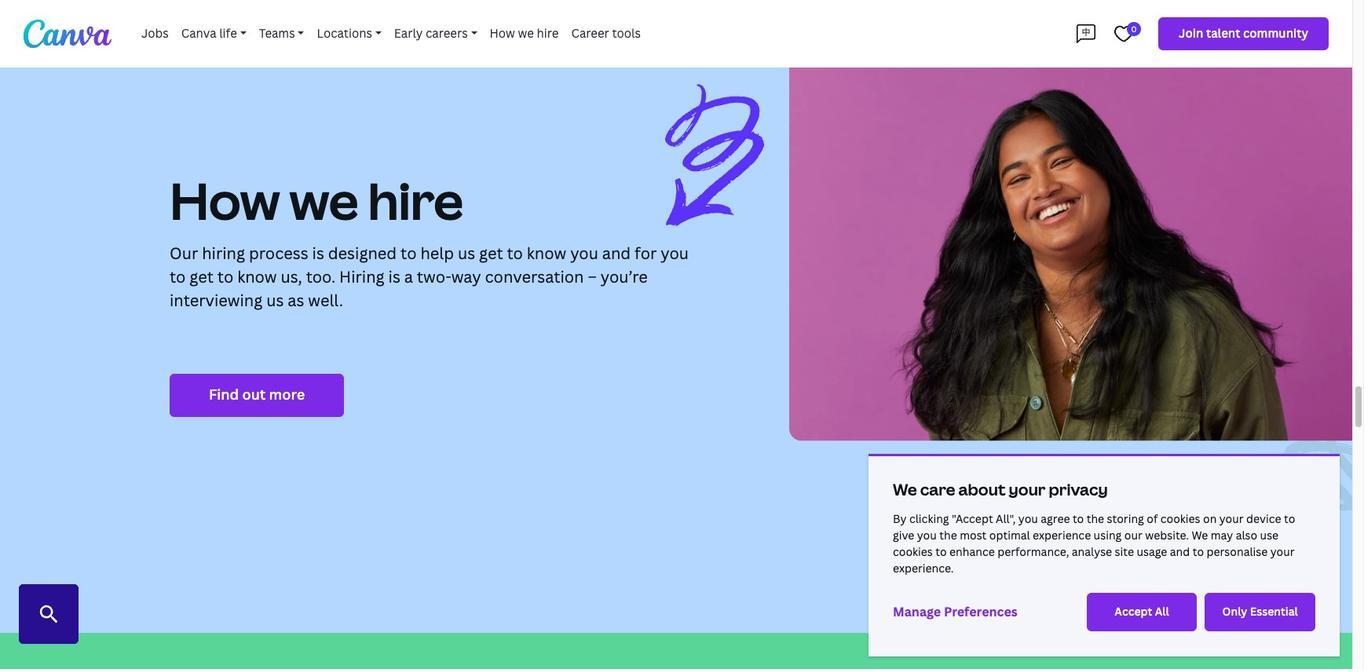 Task type: vqa. For each thing, say whether or not it's contained in the screenshot.
Find Out More link
yes



Task type: locate. For each thing, give the bounding box(es) containing it.
0 horizontal spatial your
[[1009, 481, 1046, 499]]

and down website.
[[1170, 546, 1190, 558]]

too.
[[306, 268, 336, 287]]

mk21 0009 staffportraits people nicole singh 0588 image
[[789, 18, 1353, 441]]

0 horizontal spatial the
[[940, 529, 957, 542]]

is left the "a" at top
[[388, 268, 400, 287]]

1 vertical spatial us
[[266, 292, 284, 311]]

0 vertical spatial is
[[312, 245, 324, 263]]

1 horizontal spatial we
[[1192, 529, 1208, 542]]

conversation
[[485, 268, 584, 287]]

and up you're
[[602, 245, 631, 263]]

know up conversation
[[527, 245, 567, 263]]

you down clicking
[[917, 529, 937, 542]]

manage
[[893, 604, 941, 619]]

get up interviewing on the top
[[190, 268, 214, 287]]

two-
[[417, 268, 451, 287]]

0 vertical spatial the
[[1087, 513, 1105, 525]]

website.
[[1145, 529, 1189, 542]]

1 horizontal spatial sprite image
[[1077, 24, 1096, 43]]

early careers button
[[388, 19, 483, 49]]

1 horizontal spatial get
[[479, 245, 503, 263]]

locations
[[317, 27, 372, 41]]

hire
[[537, 27, 559, 41], [368, 173, 463, 231]]

cookies up website.
[[1161, 513, 1201, 525]]

the
[[1087, 513, 1105, 525], [940, 529, 957, 542]]

also
[[1236, 529, 1258, 542]]

accept all button
[[1087, 593, 1197, 632]]

tools
[[612, 27, 641, 41]]

–
[[588, 268, 597, 287]]

your
[[1009, 481, 1046, 499], [1220, 513, 1244, 525], [1271, 546, 1295, 558]]

you right for at the top left of the page
[[661, 245, 689, 263]]

only essential
[[1223, 606, 1298, 619]]

how we hire link
[[483, 19, 565, 49]]

0 vertical spatial we
[[518, 27, 534, 41]]

all",
[[996, 513, 1016, 525]]

you're
[[601, 268, 648, 287]]

we left career
[[518, 27, 534, 41]]

way
[[451, 268, 481, 287]]

2 horizontal spatial sprite image
[[1115, 24, 1133, 43]]

we
[[518, 27, 534, 41], [290, 173, 358, 231]]

our
[[1125, 529, 1143, 542]]

1 vertical spatial we
[[1192, 529, 1208, 542]]

is up too.
[[312, 245, 324, 263]]

out
[[242, 387, 266, 404]]

1 vertical spatial is
[[388, 268, 400, 287]]

all
[[1155, 606, 1169, 619]]

1 horizontal spatial we
[[518, 27, 534, 41]]

0 horizontal spatial get
[[190, 268, 214, 287]]

your up may
[[1220, 513, 1244, 525]]

and inside by clicking "accept all", you agree to the storing of cookies on your device to give you the most optimal experience using our website. we may also use cookies to enhance performance, analyse site usage and to personalise your experience.
[[1170, 546, 1190, 558]]

help
[[421, 245, 454, 263]]

how right careers
[[490, 27, 515, 41]]

clicking
[[910, 513, 949, 525]]

you
[[570, 245, 598, 263], [661, 245, 689, 263], [1019, 513, 1038, 525], [917, 529, 937, 542]]

1 horizontal spatial cookies
[[1161, 513, 1201, 525]]

1 vertical spatial hire
[[368, 173, 463, 231]]

process
[[249, 245, 308, 263]]

accept all
[[1115, 606, 1169, 619]]

your up all",
[[1009, 481, 1046, 499]]

we down on
[[1192, 529, 1208, 542]]

0 horizontal spatial and
[[602, 245, 631, 263]]

how
[[490, 27, 515, 41], [170, 173, 280, 231]]

teams button
[[253, 19, 311, 49]]

1 vertical spatial how we hire
[[170, 173, 463, 231]]

0 vertical spatial know
[[527, 245, 567, 263]]

we up designed
[[290, 173, 358, 231]]

experience
[[1033, 529, 1091, 542]]

the up using
[[1087, 513, 1105, 525]]

hiring
[[202, 245, 245, 263]]

find
[[209, 387, 239, 404]]

personalise
[[1207, 546, 1268, 558]]

0 vertical spatial us
[[458, 245, 475, 263]]

using
[[1094, 529, 1122, 542]]

your down the "use"
[[1271, 546, 1295, 558]]

to right agree
[[1073, 513, 1084, 525]]

more
[[269, 387, 305, 404]]

1 vertical spatial we
[[290, 173, 358, 231]]

only essential button
[[1205, 593, 1316, 632]]

we up "by"
[[893, 481, 917, 499]]

use
[[1260, 529, 1279, 542]]

for
[[635, 245, 657, 263]]

0 horizontal spatial cookies
[[893, 546, 933, 558]]

jobs link
[[135, 19, 175, 49]]

early careers
[[394, 27, 468, 41]]

hire inside how we hire link
[[537, 27, 559, 41]]

0 horizontal spatial is
[[312, 245, 324, 263]]

how we hire left career
[[490, 27, 559, 41]]

hire up help
[[368, 173, 463, 231]]

life
[[219, 27, 237, 41]]

give
[[893, 529, 915, 542]]

"accept
[[952, 513, 993, 525]]

community
[[1243, 27, 1309, 41]]

us left as
[[266, 292, 284, 311]]

the left the most
[[940, 529, 957, 542]]

0 horizontal spatial hire
[[368, 173, 463, 231]]

1 horizontal spatial your
[[1220, 513, 1244, 525]]

0 horizontal spatial sprite image
[[39, 605, 58, 624]]

0 horizontal spatial us
[[266, 292, 284, 311]]

1 horizontal spatial how we hire
[[490, 27, 559, 41]]

1 horizontal spatial hire
[[537, 27, 559, 41]]

0 horizontal spatial how we hire
[[170, 173, 463, 231]]

0 horizontal spatial how
[[170, 173, 280, 231]]

0 vertical spatial hire
[[537, 27, 559, 41]]

0 vertical spatial how
[[490, 27, 515, 41]]

sprite image
[[1077, 24, 1096, 43], [1115, 24, 1133, 43], [39, 605, 58, 624]]

performance,
[[998, 546, 1069, 558]]

us
[[458, 245, 475, 263], [266, 292, 284, 311]]

accept
[[1115, 606, 1153, 619]]

site
[[1115, 546, 1134, 558]]

know down process
[[237, 268, 277, 287]]

know
[[527, 245, 567, 263], [237, 268, 277, 287]]

get
[[479, 245, 503, 263], [190, 268, 214, 287]]

locations button
[[311, 19, 388, 49]]

designed
[[328, 245, 397, 263]]

our hiring process is designed to help us get to know you and for you to get to know us, too. hiring is a two-way conversation – you're interviewing us as well.
[[170, 245, 689, 311]]

how we hire
[[490, 27, 559, 41], [170, 173, 463, 231]]

2 vertical spatial your
[[1271, 546, 1295, 558]]

1 horizontal spatial and
[[1170, 546, 1190, 558]]

cookies down give
[[893, 546, 933, 558]]

career
[[571, 27, 609, 41]]

how up hiring
[[170, 173, 280, 231]]

0 horizontal spatial know
[[237, 268, 277, 287]]

canva life
[[181, 27, 237, 41]]

1 vertical spatial and
[[1170, 546, 1190, 558]]

hire left career
[[537, 27, 559, 41]]

0 horizontal spatial we
[[893, 481, 917, 499]]

1 vertical spatial your
[[1220, 513, 1244, 525]]

find out more
[[209, 387, 305, 404]]

how we hire up process
[[170, 173, 463, 231]]

us up way
[[458, 245, 475, 263]]

0 vertical spatial we
[[893, 481, 917, 499]]

get up way
[[479, 245, 503, 263]]

canva
[[181, 27, 216, 41]]

0 link
[[1108, 16, 1141, 52]]

0 vertical spatial and
[[602, 245, 631, 263]]

manage preferences
[[893, 604, 1018, 619]]

cookies
[[1161, 513, 1201, 525], [893, 546, 933, 558]]



Task type: describe. For each thing, give the bounding box(es) containing it.
may
[[1211, 529, 1233, 542]]

jobs
[[141, 27, 169, 41]]

usage
[[1137, 546, 1168, 558]]

us,
[[281, 268, 302, 287]]

experience.
[[893, 562, 954, 575]]

1 horizontal spatial how
[[490, 27, 515, 41]]

join talent community link
[[1159, 17, 1329, 50]]

canva life button
[[175, 19, 253, 49]]

0 horizontal spatial we
[[290, 173, 358, 231]]

a
[[404, 268, 413, 287]]

only
[[1223, 606, 1248, 619]]

1 vertical spatial cookies
[[893, 546, 933, 558]]

1 horizontal spatial the
[[1087, 513, 1105, 525]]

join
[[1179, 27, 1204, 41]]

enhance
[[950, 546, 995, 558]]

by
[[893, 513, 907, 525]]

of
[[1147, 513, 1158, 525]]

you up –
[[570, 245, 598, 263]]

0
[[1131, 24, 1137, 34]]

2 horizontal spatial your
[[1271, 546, 1295, 558]]

and inside our hiring process is designed to help us get to know you and for you to get to know us, too. hiring is a two-way conversation – you're interviewing us as well.
[[602, 245, 631, 263]]

to down our
[[170, 268, 186, 287]]

1 vertical spatial the
[[940, 529, 957, 542]]

sprite image inside 0 link
[[1115, 24, 1133, 43]]

early
[[394, 27, 423, 41]]

to up conversation
[[507, 245, 523, 263]]

join talent community
[[1179, 27, 1309, 41]]

most
[[960, 529, 987, 542]]

hiring
[[339, 268, 385, 287]]

1 vertical spatial know
[[237, 268, 277, 287]]

to up the "a" at top
[[401, 245, 417, 263]]

canva careers logo image
[[24, 20, 112, 48]]

optimal
[[990, 529, 1030, 542]]

1 horizontal spatial is
[[388, 268, 400, 287]]

our
[[170, 245, 198, 263]]

about
[[959, 481, 1006, 499]]

we inside by clicking "accept all", you agree to the storing of cookies on your device to give you the most optimal experience using our website. we may also use cookies to enhance performance, analyse site usage and to personalise your experience.
[[1192, 529, 1208, 542]]

by clicking "accept all", you agree to the storing of cookies on your device to give you the most optimal experience using our website. we may also use cookies to enhance performance, analyse site usage and to personalise your experience.
[[893, 513, 1296, 575]]

0 vertical spatial your
[[1009, 481, 1046, 499]]

manage preferences link
[[893, 595, 1018, 630]]

you right all",
[[1019, 513, 1038, 525]]

as
[[288, 292, 304, 311]]

0 vertical spatial get
[[479, 245, 503, 263]]

to up the experience.
[[936, 546, 947, 558]]

1 horizontal spatial us
[[458, 245, 475, 263]]

we care about your privacy
[[893, 481, 1108, 499]]

1 horizontal spatial know
[[527, 245, 567, 263]]

careers
[[426, 27, 468, 41]]

to down hiring
[[217, 268, 233, 287]]

to right device
[[1284, 513, 1296, 525]]

0 vertical spatial cookies
[[1161, 513, 1201, 525]]

privacy
[[1049, 481, 1108, 499]]

care
[[920, 481, 956, 499]]

career tools
[[571, 27, 641, 41]]

essential
[[1250, 606, 1298, 619]]

storing
[[1107, 513, 1144, 525]]

find out more link
[[170, 374, 344, 417]]

on
[[1203, 513, 1217, 525]]

0 vertical spatial how we hire
[[490, 27, 559, 41]]

device
[[1247, 513, 1282, 525]]

to down on
[[1193, 546, 1204, 558]]

career tools link
[[565, 19, 647, 49]]

preferences
[[944, 604, 1018, 619]]

well.
[[308, 292, 343, 311]]

agree
[[1041, 513, 1070, 525]]

interviewing
[[170, 292, 263, 311]]

teams
[[259, 27, 295, 41]]

talent
[[1206, 27, 1241, 41]]

1 vertical spatial how
[[170, 173, 280, 231]]

analyse
[[1072, 546, 1112, 558]]

1 vertical spatial get
[[190, 268, 214, 287]]



